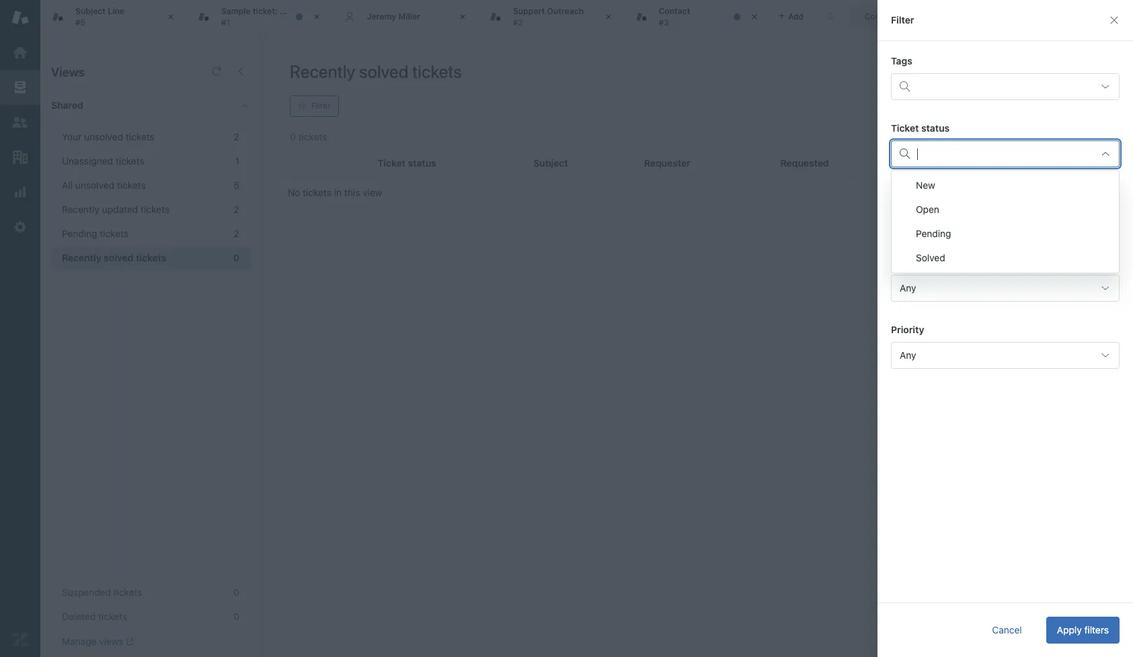 Task type: vqa. For each thing, say whether or not it's contained in the screenshot.
3 for Your unsolved tickets
no



Task type: describe. For each thing, give the bounding box(es) containing it.
any field for request date
[[891, 275, 1120, 302]]

no tickets in this view
[[288, 187, 382, 198]]

apply filters button
[[1046, 617, 1120, 644]]

recently for 2
[[62, 204, 100, 215]]

unsolved for all
[[75, 180, 114, 191]]

requester
[[891, 190, 938, 201]]

unassigned
[[62, 155, 113, 167]]

tickets up views on the bottom of page
[[98, 611, 127, 623]]

any for request date
[[900, 282, 916, 294]]

tags
[[891, 55, 913, 67]]

all unsolved tickets
[[62, 180, 146, 191]]

sample
[[221, 6, 251, 16]]

support outreach #2
[[513, 6, 584, 27]]

suspended
[[62, 587, 111, 599]]

zendesk image
[[11, 632, 29, 649]]

close drawer image
[[1109, 15, 1120, 26]]

0 vertical spatial recently solved tickets
[[290, 61, 462, 81]]

recently for 0
[[62, 252, 101, 264]]

tickets left in
[[303, 187, 332, 198]]

conversations button
[[850, 6, 950, 27]]

tickets down shared dropdown button
[[126, 131, 155, 143]]

2 for pending tickets
[[234, 228, 239, 239]]

0 horizontal spatial recently solved tickets
[[62, 252, 166, 264]]

0 for recently solved tickets
[[233, 252, 239, 264]]

#2
[[513, 17, 523, 27]]

shared button
[[40, 85, 227, 126]]

get started image
[[11, 44, 29, 61]]

unsolved for your
[[84, 131, 123, 143]]

suspended tickets
[[62, 587, 142, 599]]

cancel button
[[982, 617, 1033, 644]]

0 vertical spatial recently
[[290, 61, 355, 81]]

5
[[234, 180, 239, 191]]

manage views
[[62, 636, 123, 648]]

tickets up deleted tickets
[[114, 587, 142, 599]]

miller
[[398, 11, 421, 21]]

your unsolved tickets
[[62, 131, 155, 143]]

refresh views pane image
[[211, 66, 222, 77]]

ticket status
[[891, 122, 950, 134]]

apply
[[1057, 625, 1082, 636]]

this
[[344, 187, 360, 198]]

close image
[[602, 10, 615, 24]]

recently updated tickets
[[62, 204, 169, 215]]

deleted tickets
[[62, 611, 127, 623]]

outreach
[[547, 6, 584, 16]]

subject line #5
[[75, 6, 124, 27]]

in
[[334, 187, 342, 198]]

all
[[62, 180, 73, 191]]

the
[[302, 6, 315, 16]]

Ticket status field
[[917, 143, 1091, 165]]

close image inside jeremy miller tab
[[456, 10, 469, 24]]

pending for pending tickets
[[62, 228, 97, 239]]

new
[[916, 180, 935, 191]]

pending tickets
[[62, 228, 129, 239]]

collapse views pane image
[[235, 66, 246, 77]]

filter inside 'filter' dialog
[[891, 14, 914, 26]]

ticket:
[[253, 6, 278, 16]]

tickets down updated
[[136, 252, 166, 264]]

meet
[[280, 6, 300, 16]]

status
[[921, 122, 950, 134]]

solved
[[916, 252, 946, 264]]

ticket status list box
[[891, 170, 1120, 274]]

ticket
[[317, 6, 340, 16]]

#1
[[221, 17, 230, 27]]

jeremy miller
[[367, 11, 421, 21]]

tabs tab list
[[40, 0, 812, 34]]



Task type: locate. For each thing, give the bounding box(es) containing it.
conversations
[[865, 11, 919, 21]]

tickets down your unsolved tickets
[[116, 155, 144, 167]]

1 vertical spatial 2
[[234, 204, 239, 215]]

any for priority
[[900, 350, 916, 361]]

request date
[[891, 257, 951, 268]]

cancel
[[992, 625, 1022, 636]]

subject inside the subject line #5
[[75, 6, 106, 16]]

subject for subject line #5
[[75, 6, 106, 16]]

tab containing sample ticket: meet the ticket
[[186, 0, 340, 34]]

0 vertical spatial solved
[[359, 61, 408, 81]]

1 pending from the left
[[62, 228, 97, 239]]

2 pending from the left
[[916, 228, 951, 239]]

1 close image from the left
[[164, 10, 178, 24]]

filter
[[891, 14, 914, 26], [311, 101, 331, 111]]

recently solved tickets
[[290, 61, 462, 81], [62, 252, 166, 264]]

any down the priority
[[900, 350, 916, 361]]

1 vertical spatial unsolved
[[75, 180, 114, 191]]

1 any field from the top
[[891, 275, 1120, 302]]

any
[[900, 282, 916, 294], [900, 350, 916, 361]]

0 for deleted tickets
[[234, 611, 239, 623]]

close image
[[164, 10, 178, 24], [310, 10, 323, 24], [456, 10, 469, 24], [748, 10, 761, 24]]

4 tab from the left
[[624, 0, 770, 34]]

tickets up updated
[[117, 180, 146, 191]]

open
[[916, 204, 940, 215]]

3 2 from the top
[[234, 228, 239, 239]]

your
[[62, 131, 82, 143]]

views
[[51, 65, 85, 79]]

1 vertical spatial recently
[[62, 204, 100, 215]]

(opens in a new tab) image
[[123, 639, 134, 647]]

unassigned tickets
[[62, 155, 144, 167]]

1 horizontal spatial solved
[[359, 61, 408, 81]]

1
[[235, 155, 239, 167]]

2 vertical spatial recently
[[62, 252, 101, 264]]

1 vertical spatial recently solved tickets
[[62, 252, 166, 264]]

4 close image from the left
[[748, 10, 761, 24]]

filter inside filter button
[[311, 101, 331, 111]]

main element
[[0, 0, 40, 658]]

tickets
[[412, 61, 462, 81], [126, 131, 155, 143], [116, 155, 144, 167], [117, 180, 146, 191], [303, 187, 332, 198], [141, 204, 169, 215], [100, 228, 129, 239], [136, 252, 166, 264], [114, 587, 142, 599], [98, 611, 127, 623]]

0
[[233, 252, 239, 264], [234, 587, 239, 599], [234, 611, 239, 623]]

recently down all
[[62, 204, 100, 215]]

apply filters
[[1057, 625, 1109, 636]]

2 any field from the top
[[891, 342, 1120, 369]]

tickets down tabs tab list
[[412, 61, 462, 81]]

solved down pending tickets
[[104, 252, 133, 264]]

3 tab from the left
[[478, 0, 624, 34]]

subject
[[75, 6, 106, 16], [534, 157, 568, 169]]

manage
[[62, 636, 97, 648]]

ticket
[[891, 122, 919, 134]]

Any field
[[891, 275, 1120, 302], [891, 342, 1120, 369]]

tab containing contact
[[624, 0, 770, 34]]

no
[[288, 187, 300, 198]]

recently
[[290, 61, 355, 81], [62, 204, 100, 215], [62, 252, 101, 264]]

1 horizontal spatial filter
[[891, 14, 914, 26]]

deleted
[[62, 611, 96, 623]]

manage views link
[[62, 636, 134, 648]]

request
[[891, 257, 928, 268]]

tags element
[[891, 73, 1120, 100]]

3 close image from the left
[[456, 10, 469, 24]]

0 vertical spatial filter
[[891, 14, 914, 26]]

shared heading
[[40, 85, 262, 126]]

0 horizontal spatial pending
[[62, 228, 97, 239]]

1 any from the top
[[900, 282, 916, 294]]

pending for pending
[[916, 228, 951, 239]]

jeremy
[[367, 11, 396, 21]]

0 vertical spatial unsolved
[[84, 131, 123, 143]]

subject for subject
[[534, 157, 568, 169]]

support
[[513, 6, 545, 16]]

1 vertical spatial 0
[[234, 587, 239, 599]]

tickets down recently updated tickets
[[100, 228, 129, 239]]

1 horizontal spatial subject
[[534, 157, 568, 169]]

1 vertical spatial any
[[900, 350, 916, 361]]

0 horizontal spatial solved
[[104, 252, 133, 264]]

2 for recently updated tickets
[[234, 204, 239, 215]]

solved
[[359, 61, 408, 81], [104, 252, 133, 264]]

0 vertical spatial 2
[[234, 131, 239, 143]]

pending
[[62, 228, 97, 239], [916, 228, 951, 239]]

admin image
[[11, 219, 29, 236]]

0 for suspended tickets
[[234, 587, 239, 599]]

filter dialog
[[878, 0, 1133, 658]]

recently up filter button
[[290, 61, 355, 81]]

2 vertical spatial 0
[[234, 611, 239, 623]]

recently solved tickets down 'jeremy'
[[290, 61, 462, 81]]

tab containing support outreach
[[478, 0, 624, 34]]

unsolved down unassigned
[[75, 180, 114, 191]]

contact
[[659, 6, 690, 16]]

0 vertical spatial 0
[[233, 252, 239, 264]]

2 any from the top
[[900, 350, 916, 361]]

0 vertical spatial any field
[[891, 275, 1120, 302]]

0 horizontal spatial filter
[[311, 101, 331, 111]]

contact #3
[[659, 6, 690, 27]]

2 2 from the top
[[234, 204, 239, 215]]

date
[[931, 257, 951, 268]]

views image
[[11, 79, 29, 96]]

any down request
[[900, 282, 916, 294]]

2 for your unsolved tickets
[[234, 131, 239, 143]]

0 horizontal spatial subject
[[75, 6, 106, 16]]

solved down 'jeremy'
[[359, 61, 408, 81]]

filter button
[[290, 96, 339, 117]]

priority
[[891, 324, 924, 336]]

ticket status element
[[891, 141, 1120, 167]]

1 tab from the left
[[40, 0, 186, 34]]

customers image
[[11, 114, 29, 131]]

shared
[[51, 100, 83, 111]]

reporting image
[[11, 184, 29, 201]]

tickets right updated
[[141, 204, 169, 215]]

1 vertical spatial solved
[[104, 252, 133, 264]]

1 2 from the top
[[234, 131, 239, 143]]

recently down pending tickets
[[62, 252, 101, 264]]

2 close image from the left
[[310, 10, 323, 24]]

jeremy miller tab
[[332, 0, 478, 34]]

1 vertical spatial subject
[[534, 157, 568, 169]]

updated
[[102, 204, 138, 215]]

pending up solved
[[916, 228, 951, 239]]

0 vertical spatial any
[[900, 282, 916, 294]]

tab containing subject line
[[40, 0, 186, 34]]

sample ticket: meet the ticket #1
[[221, 6, 340, 27]]

2 vertical spatial 2
[[234, 228, 239, 239]]

line
[[108, 6, 124, 16]]

unsolved
[[84, 131, 123, 143], [75, 180, 114, 191]]

1 vertical spatial filter
[[311, 101, 331, 111]]

1 vertical spatial any field
[[891, 342, 1120, 369]]

2
[[234, 131, 239, 143], [234, 204, 239, 215], [234, 228, 239, 239]]

#3
[[659, 17, 669, 27]]

1 horizontal spatial pending
[[916, 228, 951, 239]]

view
[[363, 187, 382, 198]]

organizations image
[[11, 149, 29, 166]]

1 horizontal spatial recently solved tickets
[[290, 61, 462, 81]]

filters
[[1085, 625, 1109, 636]]

pending down recently updated tickets
[[62, 228, 97, 239]]

views
[[99, 636, 123, 648]]

pending inside ticket status 'list box'
[[916, 228, 951, 239]]

any field for priority
[[891, 342, 1120, 369]]

recently solved tickets down pending tickets
[[62, 252, 166, 264]]

tab
[[40, 0, 186, 34], [186, 0, 340, 34], [478, 0, 624, 34], [624, 0, 770, 34]]

2 tab from the left
[[186, 0, 340, 34]]

unsolved up unassigned tickets
[[84, 131, 123, 143]]

zendesk support image
[[11, 9, 29, 26]]

0 vertical spatial subject
[[75, 6, 106, 16]]

#5
[[75, 17, 85, 27]]



